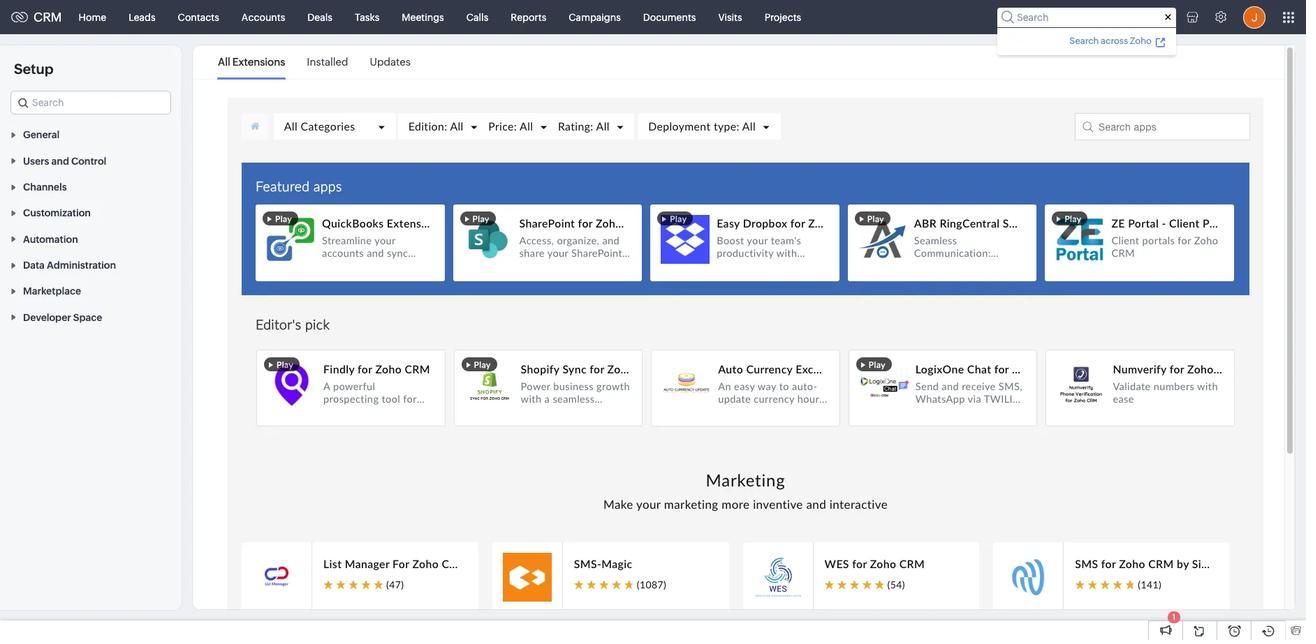 Task type: vqa. For each thing, say whether or not it's contained in the screenshot.
"Friday" column header at right bottom
no



Task type: describe. For each thing, give the bounding box(es) containing it.
data administration button
[[0, 252, 182, 278]]

developer
[[23, 312, 71, 323]]

profile element
[[1235, 0, 1274, 34]]

create menu image
[[1116, 0, 1150, 34]]

meetings
[[402, 12, 444, 23]]

general button
[[0, 122, 182, 148]]

all
[[218, 56, 230, 68]]

updates link
[[370, 46, 411, 78]]

campaigns link
[[558, 0, 632, 34]]

space
[[73, 312, 102, 323]]

installed
[[307, 56, 348, 68]]

users
[[23, 156, 49, 167]]

installed link
[[307, 46, 348, 78]]

control
[[71, 156, 106, 167]]

contacts
[[178, 12, 219, 23]]

developer space
[[23, 312, 102, 323]]

data
[[23, 260, 45, 271]]

customization button
[[0, 200, 182, 226]]

documents
[[643, 12, 696, 23]]

developer space button
[[0, 304, 182, 330]]

channels button
[[0, 174, 182, 200]]

home
[[79, 12, 106, 23]]

tasks
[[355, 12, 380, 23]]

reports
[[511, 12, 546, 23]]

crm link
[[11, 10, 62, 24]]

administration
[[47, 260, 116, 271]]

and
[[51, 156, 69, 167]]

customization
[[23, 208, 91, 219]]

reports link
[[500, 0, 558, 34]]

documents link
[[632, 0, 707, 34]]

automation button
[[0, 226, 182, 252]]



Task type: locate. For each thing, give the bounding box(es) containing it.
data administration
[[23, 260, 116, 271]]

calls link
[[455, 0, 500, 34]]

calls
[[466, 12, 488, 23]]

automation
[[23, 234, 78, 245]]

Search text field
[[11, 92, 170, 114]]

1
[[1173, 613, 1176, 622]]

visits
[[718, 12, 742, 23]]

Search field
[[998, 7, 1176, 27]]

zoho
[[1130, 35, 1152, 46]]

leads link
[[117, 0, 167, 34]]

channels
[[23, 182, 67, 193]]

users and control button
[[0, 148, 182, 174]]

campaigns
[[569, 12, 621, 23]]

crm
[[34, 10, 62, 24]]

all extensions link
[[218, 46, 285, 78]]

visits link
[[707, 0, 753, 34]]

search
[[1070, 35, 1099, 46]]

contacts link
[[167, 0, 230, 34]]

accounts link
[[230, 0, 296, 34]]

all extensions
[[218, 56, 285, 68]]

extensions
[[232, 56, 285, 68]]

marketplace button
[[0, 278, 182, 304]]

deals link
[[296, 0, 344, 34]]

across
[[1101, 35, 1128, 46]]

search across zoho link
[[1068, 33, 1168, 48]]

projects
[[765, 12, 801, 23]]

accounts
[[242, 12, 285, 23]]

tasks link
[[344, 0, 391, 34]]

general
[[23, 129, 60, 141]]

meetings link
[[391, 0, 455, 34]]

leads
[[129, 12, 155, 23]]

home link
[[67, 0, 117, 34]]

projects link
[[753, 0, 813, 34]]

setup
[[14, 61, 53, 77]]

None field
[[10, 91, 171, 115]]

deals
[[308, 12, 332, 23]]

profile image
[[1243, 6, 1266, 28]]

updates
[[370, 56, 411, 68]]

users and control
[[23, 156, 106, 167]]

search across zoho
[[1070, 35, 1152, 46]]

marketplace
[[23, 286, 81, 297]]



